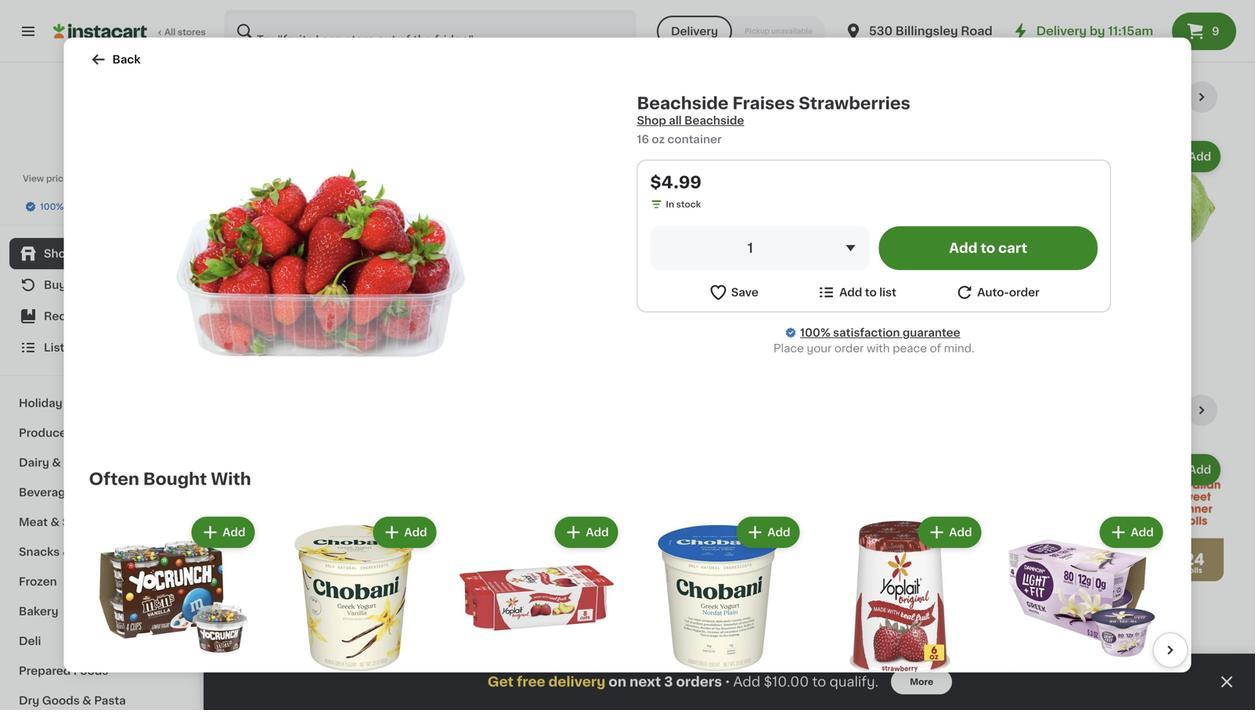Task type: describe. For each thing, give the bounding box(es) containing it.
product group containing 1
[[950, 138, 1081, 329]]

guarantee inside button
[[121, 202, 166, 211]]

toilet
[[581, 611, 611, 622]]

good
[[378, 611, 409, 622]]

oz inside market pantry beef, ground, 93/7 16 oz
[[962, 641, 972, 650]]

fl
[[419, 641, 425, 650]]

beachside for beachside fraises strawberries 16 oz container
[[807, 297, 865, 308]]

1 king's hawaiian original hawaiian sweet rolls 24pk 24 x 1 oz from the left
[[664, 611, 760, 666]]

$ inside $ 3 99
[[381, 591, 387, 599]]

produce
[[19, 428, 67, 439]]

2 king's hawaiian original hawaiian sweet rolls 24pk 24 x 1 oz from the left
[[1093, 611, 1189, 666]]

free
[[517, 675, 545, 689]]

mint,
[[807, 658, 835, 669]]

1 horizontal spatial 8
[[673, 590, 684, 606]]

of
[[930, 343, 941, 354]]

honeycrisp apple
[[950, 297, 1049, 308]]

foods
[[73, 666, 108, 677]]

dairy
[[19, 457, 49, 468]]

container inside beachside fraises strawberries 16 oz container
[[831, 328, 874, 337]]

all stores
[[164, 28, 206, 36]]

honeycrisp
[[950, 297, 1014, 308]]

dairy & eggs
[[19, 457, 92, 468]]

road
[[961, 25, 993, 37]]

white
[[859, 626, 891, 637]]

1 horizontal spatial x
[[677, 657, 683, 666]]

0 horizontal spatial order
[[835, 343, 864, 354]]

2 horizontal spatial 8
[[1102, 590, 1114, 606]]

buy it again link
[[9, 269, 190, 301]]

beverages link
[[9, 478, 190, 507]]

$ 3 99
[[381, 590, 411, 606]]

$10.00
[[764, 675, 809, 689]]

many for 0
[[394, 316, 418, 324]]

candy
[[74, 547, 112, 558]]

• inside get free delivery on next 3 orders • add $10.00 to qualify.
[[725, 676, 730, 688]]

3d
[[840, 626, 856, 637]]

beachside
[[685, 115, 744, 126]]

bakery link
[[9, 597, 190, 626]]

save
[[865, 613, 886, 621]]

add inside treatment tracker modal dialog
[[733, 675, 760, 689]]

• inside the item carousel region
[[826, 687, 830, 696]]

toothpaste
[[838, 658, 900, 669]]

auto-order
[[977, 287, 1040, 298]]

6
[[530, 590, 541, 606]]

instacart.
[[85, 187, 128, 195]]

snacks
[[19, 547, 60, 558]]

view pricing policy. not affiliated with instacart. link
[[13, 172, 187, 197]]

9 button
[[1172, 13, 1236, 50]]

8 inside angel soft toilet paper, 8 mega rolls
[[521, 626, 528, 637]]

1 field
[[650, 226, 869, 270]]

to for list
[[865, 287, 877, 298]]

holiday link
[[9, 388, 190, 418]]

2 horizontal spatial rolls
[[1131, 642, 1157, 653]]

1 horizontal spatial rolls
[[701, 642, 728, 653]]

99 inside $ 3 99
[[399, 591, 411, 599]]

sponsored badge image
[[664, 669, 711, 678]]

crest
[[807, 626, 837, 637]]

0 horizontal spatial 3
[[387, 590, 398, 606]]

satisfaction inside button
[[66, 202, 118, 211]]

fraises for beachside fraises strawberries 16 oz container
[[868, 297, 907, 308]]

add inside button
[[840, 287, 862, 298]]

3 inside treatment tracker modal dialog
[[664, 675, 673, 689]]

0 vertical spatial ct
[[241, 313, 250, 321]]

eggs
[[64, 457, 92, 468]]

bag
[[521, 313, 543, 324]]

delivery
[[549, 675, 606, 689]]

2 $ 8 99 from the left
[[1097, 590, 1127, 606]]

lemon
[[378, 297, 416, 308]]

1 inside field
[[748, 242, 753, 255]]

0 limes
[[1093, 277, 1126, 308]]

your
[[807, 343, 832, 354]]

mind.
[[944, 343, 975, 354]]

beverages
[[19, 487, 79, 498]]

bakery
[[19, 606, 58, 617]]

$ 1 69
[[953, 277, 980, 293]]

0 horizontal spatial 4
[[816, 277, 828, 293]]

treatment tracker modal dialog
[[204, 654, 1255, 710]]

prepared
[[19, 666, 71, 677]]

in stock
[[666, 200, 701, 209]]

item carousel region containing add
[[67, 507, 1188, 710]]

9
[[1212, 26, 1220, 37]]

all
[[669, 115, 682, 126]]

not
[[111, 174, 128, 183]]

93/7
[[997, 626, 1022, 637]]

product group containing 4
[[807, 138, 938, 339]]

all stores link
[[53, 9, 207, 53]]

back button
[[89, 50, 141, 69]]

affiliated
[[130, 174, 169, 183]]

red
[[521, 297, 543, 308]]

lists
[[44, 342, 71, 353]]

1 vertical spatial 100%
[[800, 327, 831, 338]]

& left pasta
[[82, 695, 91, 706]]

save button
[[709, 283, 759, 302]]

frozen link
[[9, 567, 190, 597]]

pantry
[[991, 611, 1027, 622]]

2 sweet from the left
[[1093, 642, 1128, 653]]

frozen
[[19, 576, 57, 587]]

delivery by 11:15am
[[1036, 25, 1153, 37]]

dry goods & pasta link
[[9, 686, 190, 710]]

stores
[[178, 28, 206, 36]]

prepared foods link
[[9, 656, 190, 686]]

add to list
[[840, 287, 897, 298]]

$1.00
[[575, 696, 605, 706]]

1 banana from the top
[[235, 297, 276, 308]]

orders
[[676, 675, 722, 689]]

$6
[[888, 613, 899, 621]]

produce link
[[9, 418, 190, 448]]

$ inside $ 0 89
[[381, 277, 387, 286]]

service type group
[[657, 16, 825, 47]]

2 horizontal spatial stock
[[676, 200, 701, 209]]

grapes
[[599, 297, 639, 308]]

add inside button
[[949, 242, 978, 255]]

angel soft toilet paper, 8 mega rolls
[[521, 611, 648, 637]]

shop link
[[9, 238, 190, 269]]

next
[[630, 675, 661, 689]]

red seedless grapes bag
[[521, 297, 639, 324]]

rolls inside angel soft toilet paper, 8 mega rolls
[[565, 626, 592, 637]]

$ 6 49
[[524, 590, 555, 606]]

1 24pk from the left
[[731, 642, 760, 653]]

16 inside beachside fraises strawberries shop all beachside 16 oz container
[[637, 134, 649, 145]]

snacks & candy
[[19, 547, 112, 558]]

view pricing policy. not affiliated with instacart.
[[23, 174, 169, 195]]

oz inside beachside fraises strawberries shop all beachside 16 oz container
[[652, 134, 665, 145]]

more
[[910, 678, 934, 686]]

$9.99 element for $40,
[[807, 588, 938, 608]]

16 inside beachside fraises strawberries 16 oz container
[[807, 328, 817, 337]]

strawberries for beachside fraises strawberries 16 oz container
[[807, 313, 877, 324]]

lists link
[[9, 332, 190, 363]]

save for save $1.00
[[545, 696, 572, 706]]

24 inside the good & gather purified drinking water 24 x 16.9 fl oz
[[378, 641, 389, 650]]

2 original from the left
[[1093, 626, 1136, 637]]

dry
[[19, 695, 39, 706]]

pasta
[[94, 695, 126, 706]]

in for 6
[[564, 672, 572, 680]]

1 king's from the left
[[664, 611, 697, 622]]

49
[[543, 591, 555, 599]]



Task type: locate. For each thing, give the bounding box(es) containing it.
1 horizontal spatial 24
[[664, 657, 675, 666]]

fraises inside beachside fraises strawberries shop all beachside 16 oz container
[[733, 95, 795, 112]]

to inside treatment tracker modal dialog
[[812, 675, 826, 689]]

& inside the good & gather purified drinking water 24 x 16.9 fl oz
[[411, 611, 420, 622]]

& for dairy
[[52, 457, 61, 468]]

1 vertical spatial fraises
[[868, 297, 907, 308]]

16.9
[[399, 641, 416, 650]]

& left eggs
[[52, 457, 61, 468]]

0 vertical spatial save
[[731, 287, 759, 298]]

container inside beachside fraises strawberries shop all beachside 16 oz container
[[668, 134, 722, 145]]

2 apple from the left
[[1017, 297, 1049, 308]]

delivery button
[[657, 16, 732, 47]]

0 up limes
[[1102, 277, 1114, 293]]

strawberries down add to list button
[[807, 313, 877, 324]]

1 $ 8 99 from the left
[[667, 590, 698, 606]]

container
[[668, 134, 722, 145], [831, 328, 874, 337]]

2 vertical spatial to
[[812, 675, 826, 689]]

apple for rockit apple
[[702, 297, 734, 308]]

limes
[[1093, 297, 1126, 308]]

1 vertical spatial beachside
[[807, 297, 865, 308]]

item carousel region
[[235, 81, 1224, 382], [235, 395, 1224, 710], [67, 507, 1188, 710]]

place
[[774, 343, 804, 354]]

beachside inside beachside fraises strawberries shop all beachside 16 oz container
[[637, 95, 729, 112]]

0 horizontal spatial •
[[725, 676, 730, 688]]

2 0 from the left
[[387, 277, 399, 293]]

apple
[[702, 297, 734, 308], [1017, 297, 1049, 308]]

fraises for beachside fraises strawberries shop all beachside 16 oz container
[[733, 95, 795, 112]]

1 vertical spatial 4
[[832, 687, 838, 696]]

recipes link
[[9, 301, 190, 332]]

to
[[981, 242, 995, 255], [865, 287, 877, 298], [812, 675, 826, 689]]

1 horizontal spatial satisfaction
[[833, 327, 900, 338]]

0 horizontal spatial container
[[668, 134, 722, 145]]

product group
[[235, 138, 365, 323], [521, 138, 652, 339], [664, 138, 795, 352], [807, 138, 938, 339], [950, 138, 1081, 329], [1093, 138, 1224, 329], [521, 451, 652, 710], [664, 451, 795, 682], [1093, 451, 1224, 668], [89, 514, 258, 710], [271, 514, 440, 710], [452, 514, 621, 710], [634, 514, 803, 710], [816, 514, 985, 710], [997, 514, 1166, 710]]

1 vertical spatial 100% satisfaction guarantee
[[800, 327, 961, 338]]

apple right rockit
[[702, 297, 734, 308]]

seedless
[[546, 297, 597, 308]]

& right meat
[[50, 517, 60, 528]]

1 vertical spatial satisfaction
[[833, 327, 900, 338]]

1 vertical spatial $9.99 element
[[807, 588, 938, 608]]

100%
[[40, 202, 64, 211], [800, 327, 831, 338]]

1 horizontal spatial •
[[826, 687, 830, 696]]

1 vertical spatial ct
[[241, 626, 250, 634]]

many in stock for 0
[[394, 316, 455, 324]]

0 vertical spatial $9.99 element
[[664, 275, 795, 295]]

1 horizontal spatial 0
[[387, 277, 399, 293]]

more button
[[891, 670, 952, 695]]

ground,
[[950, 626, 994, 637]]

strawberries inside beachside fraises strawberries shop all beachside 16 oz container
[[799, 95, 910, 112]]

many in stock for 6
[[537, 672, 598, 680]]

paper,
[[614, 611, 648, 622]]

save down the delivery on the left of the page
[[545, 696, 572, 706]]

delivery inside button
[[671, 26, 718, 37]]

snacks & candy link
[[9, 537, 190, 567]]

pricing
[[46, 174, 77, 183]]

0 for banana
[[244, 277, 256, 293]]

target logo image
[[65, 81, 134, 150]]

item carousel region containing 3
[[235, 395, 1224, 710]]

0 vertical spatial 16
[[637, 134, 649, 145]]

king's hawaiian original hawaiian sweet rolls 24pk 24 x 1 oz
[[664, 611, 760, 666], [1093, 611, 1189, 666]]

1 vertical spatial to
[[865, 287, 877, 298]]

fraises up 100% satisfaction guarantee link
[[868, 297, 907, 308]]

$9.99 element
[[664, 275, 795, 295], [807, 588, 938, 608]]

to left cart
[[981, 242, 995, 255]]

2 banana 1 ct from the top
[[235, 611, 276, 634]]

beachside for beachside fraises strawberries shop all beachside 16 oz container
[[637, 95, 729, 112]]

100% satisfaction guarantee down instacart.
[[40, 202, 166, 211]]

& for meat
[[50, 517, 60, 528]]

get free delivery on next 3 orders • add $10.00 to qualify.
[[488, 675, 879, 689]]

container up place your order with peace of mind.
[[831, 328, 874, 337]]

stock for 6
[[574, 672, 598, 680]]

16 inside market pantry beef, ground, 93/7 16 oz
[[950, 641, 960, 650]]

2 banana from the top
[[235, 611, 276, 622]]

main content containing 0
[[204, 63, 1255, 710]]

many up save $1.00
[[537, 672, 562, 680]]

delivery for delivery
[[671, 26, 718, 37]]

many for 6
[[537, 672, 562, 680]]

1 vertical spatial stock
[[431, 316, 455, 324]]

recipes
[[44, 311, 90, 322]]

red seedless grapes bag button
[[521, 138, 652, 339]]

1 vertical spatial banana
[[235, 611, 276, 622]]

0 vertical spatial in
[[421, 316, 429, 324]]

with
[[211, 471, 251, 487]]

1 horizontal spatial save
[[731, 287, 759, 298]]

1 apple from the left
[[702, 297, 734, 308]]

100% satisfaction guarantee inside button
[[40, 202, 166, 211]]

$ inside $ 1 69
[[953, 277, 959, 286]]

0 horizontal spatial apple
[[702, 297, 734, 308]]

0 vertical spatial 100% satisfaction guarantee
[[40, 202, 166, 211]]

0 horizontal spatial 100%
[[40, 202, 64, 211]]

0 horizontal spatial delivery
[[671, 26, 718, 37]]

view
[[23, 174, 44, 183]]

100% up your
[[800, 327, 831, 338]]

$9.99 element up save
[[807, 588, 938, 608]]

0 horizontal spatial stock
[[431, 316, 455, 324]]

0 vertical spatial banana
[[235, 297, 276, 308]]

many in stock down lemon
[[394, 316, 455, 324]]

buy it again
[[44, 280, 110, 291]]

to down mint,
[[812, 675, 826, 689]]

auto-order button
[[955, 283, 1040, 302]]

angel
[[521, 611, 553, 622]]

by
[[1090, 25, 1105, 37]]

apple inside product group
[[1017, 297, 1049, 308]]

often
[[89, 471, 139, 487]]

★★★★★
[[664, 312, 719, 323], [664, 312, 719, 323], [807, 673, 862, 684], [807, 673, 862, 684]]

$ inside $ 6 49
[[524, 591, 530, 599]]

market
[[950, 611, 988, 622]]

100% satisfaction guarantee up place your order with peace of mind.
[[800, 327, 961, 338]]

0 vertical spatial 100%
[[40, 202, 64, 211]]

1 vertical spatial 16
[[807, 328, 817, 337]]

1 0 from the left
[[244, 277, 256, 293]]

0 vertical spatial order
[[1009, 287, 1040, 298]]

$ inside the $ 0 29
[[238, 277, 244, 286]]

holiday
[[19, 398, 62, 409]]

to inside button
[[981, 242, 995, 255]]

& for good
[[411, 611, 420, 622]]

strawberries for beachside fraises strawberries shop all beachside 16 oz container
[[799, 95, 910, 112]]

1 banana 1 ct from the top
[[235, 297, 276, 321]]

shop up buy on the top of page
[[44, 248, 73, 259]]

guarantee down affiliated
[[121, 202, 166, 211]]

0 horizontal spatial sweet
[[664, 642, 698, 653]]

instacart logo image
[[53, 22, 147, 41]]

1 original from the left
[[664, 626, 707, 637]]

delivery for delivery by 11:15am
[[1036, 25, 1087, 37]]

qualify.
[[830, 675, 879, 689]]

2 king's from the left
[[1093, 611, 1127, 622]]

100% down the pricing at the top of the page
[[40, 202, 64, 211]]

1 vertical spatial with
[[867, 343, 890, 354]]

beachside fraises strawberries 16 oz container
[[807, 297, 907, 337]]

0 horizontal spatial 0
[[244, 277, 256, 293]]

save
[[731, 287, 759, 298], [545, 696, 572, 706]]

1 vertical spatial 3
[[664, 675, 673, 689]]

3 right next
[[664, 675, 673, 689]]

stock for 0
[[431, 316, 455, 324]]

1 horizontal spatial 4
[[832, 687, 838, 696]]

1 horizontal spatial in
[[564, 672, 572, 680]]

get
[[488, 675, 514, 689]]

0 left 29
[[244, 277, 256, 293]]

99 inside 4 99
[[829, 277, 841, 286]]

many in stock
[[394, 316, 455, 324], [537, 672, 598, 680]]

2 vertical spatial stock
[[574, 672, 598, 680]]

0 vertical spatial stock
[[676, 200, 701, 209]]

1 horizontal spatial many
[[537, 672, 562, 680]]

0 vertical spatial 4
[[816, 277, 828, 293]]

0 horizontal spatial $9.99 element
[[664, 275, 795, 295]]

order inside auto-order 'button'
[[1009, 287, 1040, 298]]

$9.99 element for apple
[[664, 275, 795, 295]]

shop inside beachside fraises strawberries shop all beachside 16 oz container
[[637, 115, 666, 126]]

market pantry beef, ground, 93/7 16 oz
[[950, 611, 1058, 650]]

1 horizontal spatial 16
[[807, 328, 817, 337]]

strawberries down "530"
[[799, 95, 910, 112]]

& inside 'link'
[[50, 517, 60, 528]]

water
[[427, 626, 459, 637]]

1 horizontal spatial 24pk
[[1160, 642, 1189, 653]]

4 left options
[[832, 687, 838, 696]]

rockit apple
[[664, 297, 734, 308]]

2 horizontal spatial to
[[981, 242, 995, 255]]

spend
[[812, 613, 841, 621]]

$
[[238, 277, 244, 286], [381, 277, 387, 286], [953, 277, 959, 286], [381, 591, 387, 599], [667, 591, 673, 599], [524, 591, 530, 599], [1097, 591, 1102, 599]]

4 left add to list
[[816, 277, 828, 293]]

many
[[394, 316, 418, 324], [537, 672, 562, 680]]

1 horizontal spatial original
[[1093, 626, 1136, 637]]

to left list
[[865, 287, 877, 298]]

& up drinking
[[411, 611, 420, 622]]

0 horizontal spatial $ 8 99
[[667, 590, 698, 606]]

$ 0 89
[[381, 277, 412, 293]]

0 vertical spatial fraises
[[733, 95, 795, 112]]

with down 100% satisfaction guarantee link
[[867, 343, 890, 354]]

100% inside button
[[40, 202, 64, 211]]

0 horizontal spatial fraises
[[733, 95, 795, 112]]

sweet
[[664, 642, 698, 653], [1093, 642, 1128, 653]]

0 horizontal spatial shop
[[44, 248, 73, 259]]

2 horizontal spatial x
[[1107, 657, 1112, 666]]

apple right auto-
[[1017, 297, 1049, 308]]

many down lemon
[[394, 316, 418, 324]]

24pk
[[731, 642, 760, 653], [1160, 642, 1189, 653]]

1 horizontal spatial king's hawaiian original hawaiian sweet rolls 24pk 24 x 1 oz
[[1093, 611, 1189, 666]]

to inside button
[[865, 287, 877, 298]]

add to cart button
[[879, 226, 1098, 270]]

dairy & eggs link
[[9, 448, 190, 478]]

back
[[112, 54, 141, 65]]

oz inside the good & gather purified drinking water 24 x 16.9 fl oz
[[427, 641, 437, 650]]

1 horizontal spatial shop
[[637, 115, 666, 126]]

0 vertical spatial many
[[394, 316, 418, 324]]

save down 1 field
[[731, 287, 759, 298]]

dry goods & pasta
[[19, 695, 126, 706]]

1 vertical spatial banana 1 ct
[[235, 611, 276, 634]]

1 horizontal spatial sweet
[[1093, 642, 1128, 653]]

3 0 from the left
[[1102, 277, 1114, 293]]

main content
[[204, 63, 1255, 710]]

stock inside product group
[[574, 672, 598, 680]]

meat & seafood
[[19, 517, 110, 528]]

beachside inside beachside fraises strawberries 16 oz container
[[807, 297, 865, 308]]

with down the pricing at the top of the page
[[64, 187, 83, 195]]

1 vertical spatial order
[[835, 343, 864, 354]]

0 horizontal spatial 100% satisfaction guarantee
[[40, 202, 166, 211]]

1 vertical spatial many in stock
[[537, 672, 598, 680]]

add to cart
[[949, 242, 1027, 255]]

69
[[968, 277, 980, 286]]

$ 0 29
[[238, 277, 269, 293]]

None search field
[[224, 9, 637, 53]]

1 horizontal spatial $9.99 element
[[807, 588, 938, 608]]

$ 8 99
[[667, 590, 698, 606], [1097, 590, 1127, 606]]

• right "2"
[[826, 687, 830, 696]]

it
[[69, 280, 76, 291]]

0 horizontal spatial 8
[[521, 626, 528, 637]]

list
[[879, 287, 897, 298]]

with inside view pricing policy. not affiliated with instacart.
[[64, 187, 83, 195]]

530 billingsley road
[[869, 25, 993, 37]]

1 horizontal spatial 3
[[664, 675, 673, 689]]

0 inside 0 limes
[[1102, 277, 1114, 293]]

0 horizontal spatial save
[[545, 696, 572, 706]]

satisfaction up place your order with peace of mind.
[[833, 327, 900, 338]]

shop left all at top right
[[637, 115, 666, 126]]

0 horizontal spatial to
[[812, 675, 826, 689]]

0 horizontal spatial king's hawaiian original hawaiian sweet rolls 24pk 24 x 1 oz
[[664, 611, 760, 666]]

satisfaction down instacart.
[[66, 202, 118, 211]]

on
[[609, 675, 626, 689]]

crest 3d white advanced radiant mint, toothpaste
[[807, 626, 908, 669]]

1 inside product group
[[959, 277, 966, 293]]

beachside fraises strawberries image
[[157, 106, 482, 432]]

0 vertical spatial beachside
[[637, 95, 729, 112]]

0 horizontal spatial many
[[394, 316, 418, 324]]

0 horizontal spatial x
[[391, 641, 397, 650]]

guarantee up of
[[903, 327, 961, 338]]

often bought with
[[89, 471, 251, 487]]

0 horizontal spatial beachside
[[637, 95, 729, 112]]

& for snacks
[[62, 547, 72, 558]]

2 vertical spatial ct
[[815, 687, 824, 696]]

save for save
[[731, 287, 759, 298]]

1 horizontal spatial beachside
[[807, 297, 865, 308]]

0 horizontal spatial rolls
[[565, 626, 592, 637]]

1 horizontal spatial many in stock
[[537, 672, 598, 680]]

king's right beef,
[[1093, 611, 1127, 622]]

to for cart
[[981, 242, 995, 255]]

add
[[616, 151, 639, 162], [759, 151, 782, 162], [902, 151, 925, 162], [1045, 151, 1068, 162], [1189, 151, 1211, 162], [949, 242, 978, 255], [840, 287, 862, 298], [1189, 464, 1211, 475], [223, 527, 245, 538], [404, 527, 427, 538], [586, 527, 609, 538], [768, 527, 790, 538], [949, 527, 972, 538], [1131, 527, 1154, 538], [733, 675, 760, 689]]

1 sweet from the left
[[664, 642, 698, 653]]

100% satisfaction guarantee
[[40, 202, 166, 211], [800, 327, 961, 338]]

& left candy
[[62, 547, 72, 558]]

fraises up beachside
[[733, 95, 795, 112]]

deli
[[19, 636, 41, 647]]

billingsley
[[896, 25, 958, 37]]

beachside down 4 99
[[807, 297, 865, 308]]

2 horizontal spatial 24
[[1093, 657, 1105, 666]]

save inside 'button'
[[545, 696, 572, 706]]

3 up good
[[387, 590, 398, 606]]

beachside up all at top right
[[637, 95, 729, 112]]

16
[[637, 134, 649, 145], [807, 328, 817, 337], [950, 641, 960, 650]]

king's right paper,
[[664, 611, 697, 622]]

1 vertical spatial save
[[545, 696, 572, 706]]

$9.99 element up rockit apple
[[664, 275, 795, 295]]

0 for lemon
[[387, 277, 399, 293]]

99
[[829, 277, 841, 286], [399, 591, 411, 599], [686, 591, 698, 599], [1115, 591, 1127, 599]]

item carousel region containing 0
[[235, 81, 1224, 382]]

shop
[[637, 115, 666, 126], [44, 248, 73, 259]]

x inside the good & gather purified drinking water 24 x 16.9 fl oz
[[391, 641, 397, 650]]

1 horizontal spatial fraises
[[868, 297, 907, 308]]

0 horizontal spatial 16
[[637, 134, 649, 145]]

oz inside beachside fraises strawberries 16 oz container
[[819, 328, 829, 337]]

in
[[666, 200, 674, 209]]

4 99
[[816, 277, 841, 293]]

0 vertical spatial many in stock
[[394, 316, 455, 324]]

1 horizontal spatial stock
[[574, 672, 598, 680]]

0 horizontal spatial original
[[664, 626, 707, 637]]

1 vertical spatial strawberries
[[807, 313, 877, 324]]

1 horizontal spatial 100% satisfaction guarantee
[[800, 327, 961, 338]]

place your order with peace of mind.
[[774, 343, 975, 354]]

meat
[[19, 517, 48, 528]]

in for 0
[[421, 316, 429, 324]]

1 vertical spatial guarantee
[[903, 327, 961, 338]]

banana 1 ct
[[235, 297, 276, 321], [235, 611, 276, 634]]

peace
[[893, 343, 927, 354]]

all
[[164, 28, 176, 36]]

0 vertical spatial satisfaction
[[66, 202, 118, 211]]

0 horizontal spatial guarantee
[[121, 202, 166, 211]]

container down all at top right
[[668, 134, 722, 145]]

drinking
[[378, 626, 424, 637]]

beachside
[[637, 95, 729, 112], [807, 297, 865, 308]]

apple for honeycrisp apple
[[1017, 297, 1049, 308]]

prepared foods
[[19, 666, 108, 677]]

1 horizontal spatial king's
[[1093, 611, 1127, 622]]

2 ct • 4 options
[[807, 687, 873, 696]]

$40,
[[843, 613, 863, 621]]

product group containing 6
[[521, 451, 652, 710]]

fraises inside beachside fraises strawberries 16 oz container
[[868, 297, 907, 308]]

0 left 89
[[387, 277, 399, 293]]

0 vertical spatial banana 1 ct
[[235, 297, 276, 321]]

0 horizontal spatial satisfaction
[[66, 202, 118, 211]]

1 horizontal spatial guarantee
[[903, 327, 961, 338]]

2 24pk from the left
[[1160, 642, 1189, 653]]

1 vertical spatial many
[[537, 672, 562, 680]]

0 horizontal spatial 24pk
[[731, 642, 760, 653]]

$3.99 element
[[521, 275, 652, 295]]

meat & seafood link
[[9, 507, 190, 537]]

0 vertical spatial strawberries
[[799, 95, 910, 112]]

• right orders
[[725, 676, 730, 688]]

0 vertical spatial shop
[[637, 115, 666, 126]]

many in stock up save $1.00
[[537, 672, 598, 680]]

save inside button
[[731, 287, 759, 298]]

strawberries inside beachside fraises strawberries 16 oz container
[[807, 313, 877, 324]]

24
[[378, 641, 389, 650], [664, 657, 675, 666], [1093, 657, 1105, 666]]



Task type: vqa. For each thing, say whether or not it's contained in the screenshot.
ON
yes



